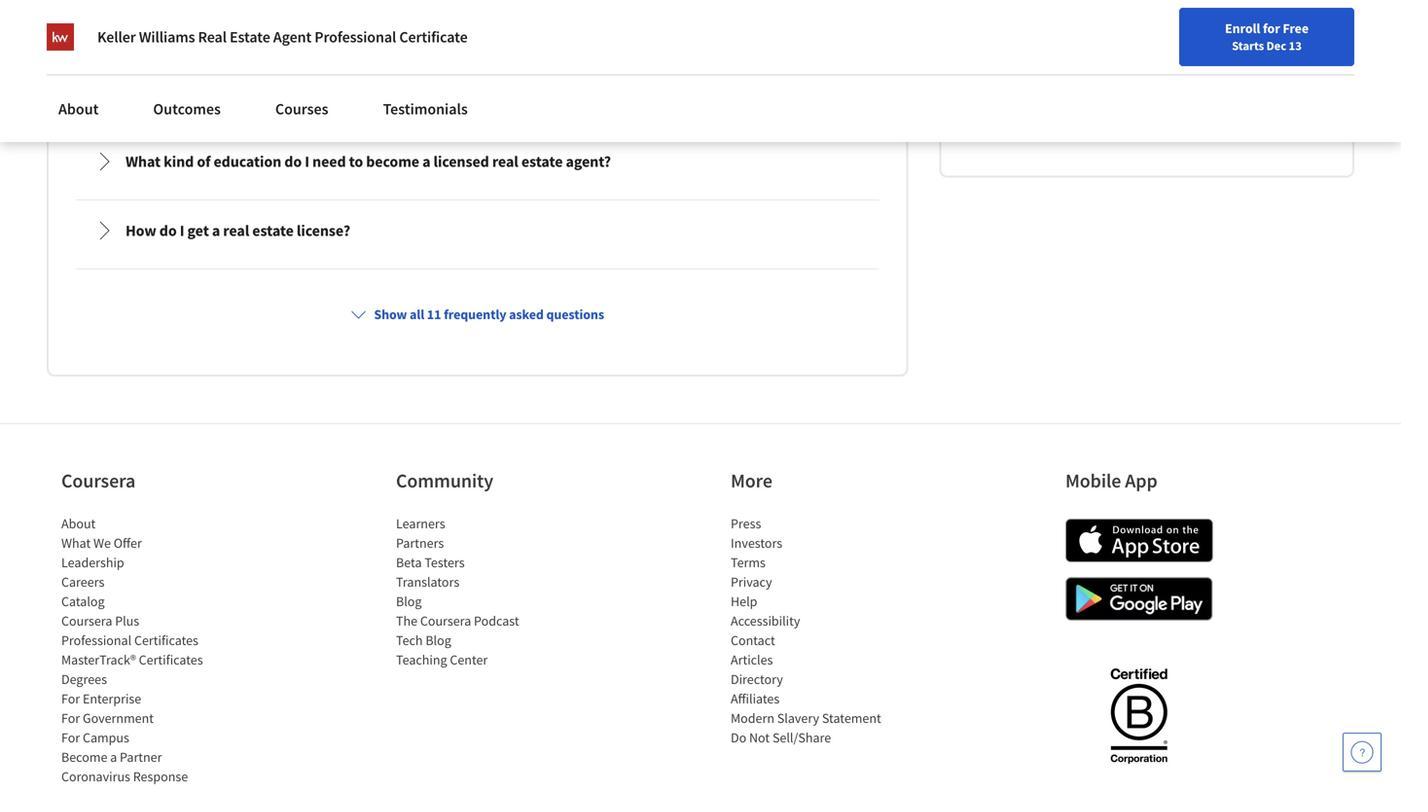 Task type: locate. For each thing, give the bounding box(es) containing it.
0 vertical spatial real
[[492, 152, 518, 171]]

i left get
[[180, 221, 184, 240]]

do left need
[[284, 152, 302, 171]]

1 horizontal spatial blog
[[426, 632, 451, 649]]

1 vertical spatial for
[[61, 709, 80, 727]]

coursera inside the about what we offer leadership careers catalog coursera plus professional certificates mastertrack® certificates degrees for enterprise for government for campus become a partner coronavirus response
[[61, 612, 112, 630]]

do not sell/share link
[[731, 729, 831, 746]]

a right become
[[422, 152, 431, 171]]

real
[[492, 152, 518, 171], [223, 221, 249, 240]]

tech blog link
[[396, 632, 451, 649]]

0 horizontal spatial blog
[[396, 593, 422, 610]]

2 vertical spatial a
[[110, 748, 117, 766]]

coursera for learners partners beta testers translators blog the coursera podcast tech blog teaching center
[[420, 612, 471, 630]]

2 vertical spatial for
[[61, 729, 80, 746]]

real right get
[[223, 221, 249, 240]]

about link for outcomes
[[47, 88, 110, 130]]

coursera for about what we offer leadership careers catalog coursera plus professional certificates mastertrack® certificates degrees for enterprise for government for campus become a partner coronavirus response
[[61, 612, 112, 630]]

1 horizontal spatial what
[[126, 152, 161, 171]]

investors link
[[731, 534, 783, 552]]

0 vertical spatial i
[[305, 152, 309, 171]]

testimonials
[[383, 99, 468, 119]]

2 list from the left
[[396, 514, 562, 669]]

1 vertical spatial a
[[212, 221, 220, 240]]

0 vertical spatial about
[[58, 99, 99, 119]]

professional up mastertrack®
[[61, 632, 132, 649]]

1 vertical spatial real
[[223, 221, 249, 240]]

certificate
[[399, 27, 468, 47]]

1 horizontal spatial list
[[396, 514, 562, 669]]

for up become
[[61, 729, 80, 746]]

courses
[[275, 99, 329, 119]]

1 vertical spatial about link
[[61, 515, 96, 532]]

help link
[[731, 593, 758, 610]]

for campus link
[[61, 729, 129, 746]]

0 horizontal spatial professional
[[61, 632, 132, 649]]

a inside the about what we offer leadership careers catalog coursera plus professional certificates mastertrack® certificates degrees for enterprise for government for campus become a partner coronavirus response
[[110, 748, 117, 766]]

learners partners beta testers translators blog the coursera podcast tech blog teaching center
[[396, 515, 519, 669]]

professional right agent
[[315, 27, 396, 47]]

mobile
[[1066, 469, 1121, 493]]

0 vertical spatial professional
[[315, 27, 396, 47]]

beta
[[396, 554, 422, 571]]

degrees
[[61, 670, 107, 688]]

outcomes link
[[142, 88, 232, 130]]

list containing about
[[61, 514, 227, 791]]

directory
[[731, 670, 783, 688]]

professional
[[315, 27, 396, 47], [61, 632, 132, 649]]

2 horizontal spatial a
[[422, 152, 431, 171]]

visit the learner help center
[[965, 123, 1151, 143]]

keller
[[97, 27, 136, 47]]

estate left license?
[[252, 221, 294, 240]]

what
[[126, 152, 161, 171], [61, 534, 91, 552]]

what kind of education do i need to become a licensed real estate agent? button
[[79, 134, 876, 189]]

show
[[374, 306, 407, 323]]

plus
[[115, 612, 139, 630]]

1 vertical spatial i
[[180, 221, 184, 240]]

1 list from the left
[[61, 514, 227, 791]]

a down campus
[[110, 748, 117, 766]]

1 horizontal spatial estate
[[521, 152, 563, 171]]

0 horizontal spatial estate
[[252, 221, 294, 240]]

what left kind
[[126, 152, 161, 171]]

blog up teaching center link
[[426, 632, 451, 649]]

about link for what we offer
[[61, 515, 96, 532]]

i left need
[[305, 152, 309, 171]]

for
[[61, 690, 80, 707], [61, 709, 80, 727], [61, 729, 80, 746]]

center
[[450, 651, 488, 669]]

about down keller williams image
[[58, 99, 99, 119]]

coursera up the tech blog "link"
[[420, 612, 471, 630]]

licensed
[[434, 152, 489, 171]]

about for about what we offer leadership careers catalog coursera plus professional certificates mastertrack® certificates degrees for enterprise for government for campus become a partner coronavirus response
[[61, 515, 96, 532]]

estate
[[521, 152, 563, 171], [252, 221, 294, 240]]

0 vertical spatial estate
[[521, 152, 563, 171]]

free
[[1283, 19, 1309, 37]]

translators
[[396, 573, 460, 591]]

for government link
[[61, 709, 154, 727]]

i
[[305, 152, 309, 171], [180, 221, 184, 240]]

what up leadership link
[[61, 534, 91, 552]]

terms link
[[731, 554, 766, 571]]

1 vertical spatial professional
[[61, 632, 132, 649]]

coursera inside the learners partners beta testers translators blog the coursera podcast tech blog teaching center
[[420, 612, 471, 630]]

0 vertical spatial certificates
[[134, 632, 198, 649]]

to
[[349, 152, 363, 171]]

for enterprise link
[[61, 690, 141, 707]]

about link
[[47, 88, 110, 130], [61, 515, 96, 532]]

catalog link
[[61, 593, 105, 610]]

0 vertical spatial a
[[422, 152, 431, 171]]

0 horizontal spatial list
[[61, 514, 227, 791]]

do right how
[[159, 221, 177, 240]]

the
[[997, 123, 1020, 143]]

0 horizontal spatial real
[[223, 221, 249, 240]]

press link
[[731, 515, 761, 532]]

list
[[61, 514, 227, 791], [396, 514, 562, 669], [731, 514, 896, 747]]

1 vertical spatial certificates
[[139, 651, 203, 669]]

0 vertical spatial what
[[126, 152, 161, 171]]

a
[[422, 152, 431, 171], [212, 221, 220, 240], [110, 748, 117, 766]]

for
[[1263, 19, 1280, 37]]

list for more
[[731, 514, 896, 747]]

community
[[396, 469, 493, 493]]

about up what we offer link
[[61, 515, 96, 532]]

3 list from the left
[[731, 514, 896, 747]]

about inside the about what we offer leadership careers catalog coursera plus professional certificates mastertrack® certificates degrees for enterprise for government for campus become a partner coronavirus response
[[61, 515, 96, 532]]

logo of certified b corporation image
[[1099, 657, 1179, 774]]

for up for campus 'link'
[[61, 709, 80, 727]]

government
[[83, 709, 154, 727]]

enroll
[[1225, 19, 1261, 37]]

enterprise
[[83, 690, 141, 707]]

about link up what we offer link
[[61, 515, 96, 532]]

how
[[126, 221, 156, 240]]

2 horizontal spatial list
[[731, 514, 896, 747]]

statement
[[822, 709, 881, 727]]

agent?
[[566, 152, 611, 171]]

about what we offer leadership careers catalog coursera plus professional certificates mastertrack® certificates degrees for enterprise for government for campus become a partner coronavirus response
[[61, 515, 203, 785]]

for down the "degrees" link
[[61, 690, 80, 707]]

1 horizontal spatial real
[[492, 152, 518, 171]]

menu item
[[1029, 19, 1155, 83]]

real
[[198, 27, 227, 47]]

1 vertical spatial blog
[[426, 632, 451, 649]]

what inside the about what we offer leadership careers catalog coursera plus professional certificates mastertrack® certificates degrees for enterprise for government for campus become a partner coronavirus response
[[61, 534, 91, 552]]

0 vertical spatial for
[[61, 690, 80, 707]]

list for community
[[396, 514, 562, 669]]

a right get
[[212, 221, 220, 240]]

0 vertical spatial about link
[[47, 88, 110, 130]]

1 horizontal spatial a
[[212, 221, 220, 240]]

0 vertical spatial do
[[284, 152, 302, 171]]

None search field
[[277, 12, 599, 51]]

0 horizontal spatial do
[[159, 221, 177, 240]]

coursera down catalog
[[61, 612, 112, 630]]

campus
[[83, 729, 129, 746]]

about link down keller williams image
[[47, 88, 110, 130]]

leadership link
[[61, 554, 124, 571]]

1 vertical spatial what
[[61, 534, 91, 552]]

1 for from the top
[[61, 690, 80, 707]]

teaching
[[396, 651, 447, 669]]

list containing learners
[[396, 514, 562, 669]]

list containing press
[[731, 514, 896, 747]]

press
[[731, 515, 761, 532]]

estate left agent?
[[521, 152, 563, 171]]

certificates up mastertrack® certificates link
[[134, 632, 198, 649]]

certificates down 'professional certificates' link
[[139, 651, 203, 669]]

0 horizontal spatial a
[[110, 748, 117, 766]]

the
[[396, 612, 418, 630]]

real right licensed
[[492, 152, 518, 171]]

1 vertical spatial about
[[61, 515, 96, 532]]

tech
[[396, 632, 423, 649]]

testimonials link
[[371, 88, 480, 130]]

careers
[[61, 573, 104, 591]]

0 horizontal spatial what
[[61, 534, 91, 552]]

blog up the
[[396, 593, 422, 610]]

more
[[731, 469, 773, 493]]

certificates
[[134, 632, 198, 649], [139, 651, 203, 669]]

coursera
[[61, 469, 135, 493], [61, 612, 112, 630], [420, 612, 471, 630]]

what we offer link
[[61, 534, 142, 552]]

blog link
[[396, 593, 422, 610]]

enroll for free starts dec 13
[[1225, 19, 1309, 54]]



Task type: vqa. For each thing, say whether or not it's contained in the screenshot.
Earn a valuable credential Apply your new skills to real-world projects using the latest industry tools and techniques.
no



Task type: describe. For each thing, give the bounding box(es) containing it.
1 horizontal spatial do
[[284, 152, 302, 171]]

2 for from the top
[[61, 709, 80, 727]]

help center image
[[1351, 741, 1374, 764]]

become
[[61, 748, 107, 766]]

articles link
[[731, 651, 773, 669]]

testers
[[425, 554, 465, 571]]

privacy link
[[731, 573, 772, 591]]

articles
[[731, 651, 773, 669]]

partners
[[396, 534, 444, 552]]

show notifications image
[[1175, 24, 1198, 48]]

kind
[[164, 152, 194, 171]]

leadership
[[61, 554, 124, 571]]

learner
[[1023, 123, 1072, 143]]

center
[[1108, 123, 1151, 143]]

modern
[[731, 709, 775, 727]]

affiliates
[[731, 690, 780, 707]]

1 horizontal spatial professional
[[315, 27, 396, 47]]

modern slavery statement link
[[731, 709, 881, 727]]

learners link
[[396, 515, 445, 532]]

not
[[749, 729, 770, 746]]

all
[[410, 306, 424, 323]]

need
[[312, 152, 346, 171]]

license?
[[297, 221, 350, 240]]

sell/share
[[773, 729, 831, 746]]

help
[[1075, 123, 1105, 143]]

investors
[[731, 534, 783, 552]]

careers link
[[61, 573, 104, 591]]

coursera plus link
[[61, 612, 139, 630]]

0 vertical spatial blog
[[396, 593, 422, 610]]

response
[[133, 768, 188, 785]]

partners link
[[396, 534, 444, 552]]

visit the learner help center link
[[965, 123, 1151, 143]]

coursera image
[[23, 16, 147, 47]]

mastertrack®
[[61, 651, 136, 669]]

coursera up what we offer link
[[61, 469, 135, 493]]

contact
[[731, 632, 775, 649]]

williams
[[139, 27, 195, 47]]

how do i get a real estate license? button
[[79, 203, 876, 258]]

mobile app
[[1066, 469, 1158, 493]]

questions
[[546, 306, 604, 323]]

keller williams image
[[47, 23, 74, 51]]

collapsed list
[[72, 58, 883, 791]]

catalog
[[61, 593, 105, 610]]

press investors terms privacy help accessibility contact articles directory affiliates modern slavery statement do not sell/share
[[731, 515, 881, 746]]

get
[[187, 221, 209, 240]]

1 horizontal spatial i
[[305, 152, 309, 171]]

terms
[[731, 554, 766, 571]]

list for coursera
[[61, 514, 227, 791]]

help
[[731, 593, 758, 610]]

learners
[[396, 515, 445, 532]]

3 for from the top
[[61, 729, 80, 746]]

the coursera podcast link
[[396, 612, 519, 630]]

dec
[[1267, 38, 1287, 54]]

become
[[366, 152, 419, 171]]

agent
[[273, 27, 312, 47]]

contact link
[[731, 632, 775, 649]]

directory link
[[731, 670, 783, 688]]

translators link
[[396, 573, 460, 591]]

what inside dropdown button
[[126, 152, 161, 171]]

opens in a new tab image
[[733, 734, 748, 749]]

get it on google play image
[[1066, 577, 1214, 621]]

accessibility link
[[731, 612, 800, 630]]

11
[[427, 306, 441, 323]]

what kind of education do i need to become a licensed real estate agent?
[[126, 152, 611, 171]]

slavery
[[777, 709, 820, 727]]

estate
[[230, 27, 270, 47]]

of
[[197, 152, 211, 171]]

do
[[731, 729, 747, 746]]

13
[[1289, 38, 1302, 54]]

frequently
[[444, 306, 506, 323]]

courses link
[[264, 88, 340, 130]]

accessibility
[[731, 612, 800, 630]]

professional certificates link
[[61, 632, 198, 649]]

privacy
[[731, 573, 772, 591]]

asked
[[509, 306, 544, 323]]

education
[[214, 152, 281, 171]]

offer
[[114, 534, 142, 552]]

about for about
[[58, 99, 99, 119]]

teaching center link
[[396, 651, 488, 669]]

professional inside the about what we offer leadership careers catalog coursera plus professional certificates mastertrack® certificates degrees for enterprise for government for campus become a partner coronavirus response
[[61, 632, 132, 649]]

download on the app store image
[[1066, 519, 1214, 562]]

outcomes
[[153, 99, 221, 119]]

beta testers link
[[396, 554, 465, 571]]

1 vertical spatial estate
[[252, 221, 294, 240]]

show all 11 frequently asked questions
[[374, 306, 604, 323]]

0 horizontal spatial i
[[180, 221, 184, 240]]

starts
[[1232, 38, 1264, 54]]

1 vertical spatial do
[[159, 221, 177, 240]]

how do i get a real estate license?
[[126, 221, 350, 240]]

coronavirus response link
[[61, 768, 188, 785]]



